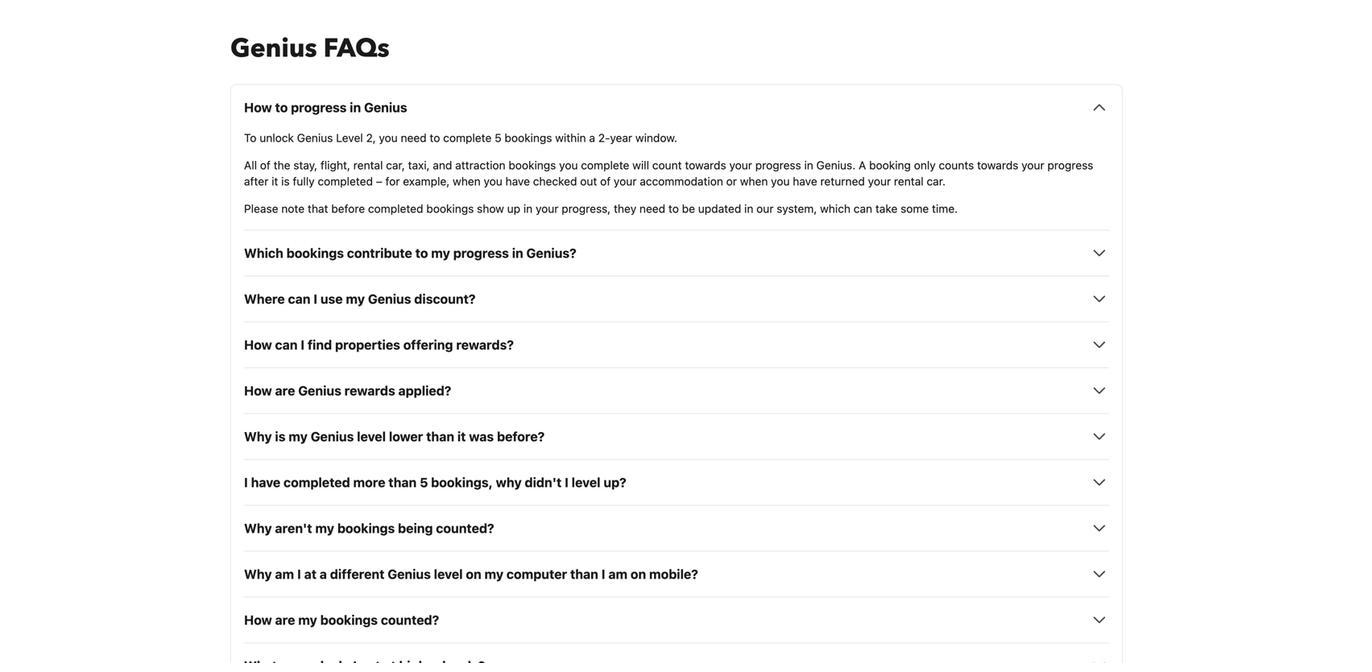 Task type: vqa. For each thing, say whether or not it's contained in the screenshot.
10:15
no



Task type: locate. For each thing, give the bounding box(es) containing it.
my inside dropdown button
[[315, 521, 334, 536]]

1 when from the left
[[453, 175, 481, 188]]

mobile?
[[649, 567, 698, 582]]

towards
[[685, 159, 726, 172], [977, 159, 1019, 172]]

being
[[398, 521, 433, 536]]

can left use
[[288, 291, 310, 307]]

1 horizontal spatial than
[[426, 429, 454, 445]]

on
[[466, 567, 481, 582], [631, 567, 646, 582]]

why for why is my genius level lower than it was before?
[[244, 429, 272, 445]]

rewards
[[345, 383, 395, 399]]

you up checked
[[559, 159, 578, 172]]

bookings down more
[[337, 521, 395, 536]]

to left be
[[669, 202, 679, 215]]

0 horizontal spatial it
[[272, 175, 278, 188]]

0 vertical spatial need
[[401, 131, 427, 144]]

didn't
[[525, 475, 562, 490]]

it left was
[[457, 429, 466, 445]]

genius up 2,
[[364, 100, 407, 115]]

genius down how are genius rewards applied?
[[311, 429, 354, 445]]

in right up
[[524, 202, 533, 215]]

why for why am i at a different genius level on my computer than i am on mobile?
[[244, 567, 272, 582]]

which bookings contribute to my progress in genius?
[[244, 246, 577, 261]]

1 horizontal spatial level
[[434, 567, 463, 582]]

when right or
[[740, 175, 768, 188]]

completed down flight,
[[318, 175, 373, 188]]

0 vertical spatial can
[[854, 202, 872, 215]]

1 vertical spatial is
[[275, 429, 286, 445]]

0 horizontal spatial towards
[[685, 159, 726, 172]]

counted? down different
[[381, 613, 439, 628]]

1 horizontal spatial on
[[631, 567, 646, 582]]

my down how are genius rewards applied?
[[289, 429, 308, 445]]

1 vertical spatial need
[[640, 202, 666, 215]]

in left "genius."
[[804, 159, 813, 172]]

is
[[281, 175, 290, 188], [275, 429, 286, 445]]

than right the computer
[[570, 567, 598, 582]]

1 vertical spatial of
[[600, 175, 611, 188]]

and
[[433, 159, 452, 172]]

in up level
[[350, 100, 361, 115]]

is inside all of the stay, flight, rental car, taxi, and attraction bookings you complete will count towards your progress in genius. a booking only counts towards your progress after it is fully completed – for example, when you have checked out of your accommodation or when you have returned your rental car.
[[281, 175, 290, 188]]

counted? inside dropdown button
[[381, 613, 439, 628]]

have
[[506, 175, 530, 188], [793, 175, 817, 188], [251, 475, 281, 490]]

complete up 'attraction'
[[443, 131, 492, 144]]

1 horizontal spatial 5
[[495, 131, 502, 144]]

accommodation
[[640, 175, 723, 188]]

computer
[[507, 567, 567, 582]]

of right all
[[260, 159, 271, 172]]

0 vertical spatial than
[[426, 429, 454, 445]]

your down will
[[614, 175, 637, 188]]

0 vertical spatial why
[[244, 429, 272, 445]]

0 vertical spatial counted?
[[436, 521, 494, 536]]

1 vertical spatial counted?
[[381, 613, 439, 628]]

fully
[[293, 175, 315, 188]]

can left take
[[854, 202, 872, 215]]

are
[[275, 383, 295, 399], [275, 613, 295, 628]]

3 why from the top
[[244, 567, 272, 582]]

why aren't my bookings being counted? button
[[244, 519, 1109, 538]]

have up "system,"
[[793, 175, 817, 188]]

they
[[614, 202, 637, 215]]

why is my genius level lower than it was before?
[[244, 429, 545, 445]]

2 on from the left
[[631, 567, 646, 582]]

when down 'attraction'
[[453, 175, 481, 188]]

when
[[453, 175, 481, 188], [740, 175, 768, 188]]

0 horizontal spatial than
[[389, 475, 417, 490]]

i have completed more than 5 bookings, why didn't i level up?
[[244, 475, 627, 490]]

0 vertical spatial rental
[[353, 159, 383, 172]]

of
[[260, 159, 271, 172], [600, 175, 611, 188]]

show
[[477, 202, 504, 215]]

our
[[757, 202, 774, 215]]

on left the computer
[[466, 567, 481, 582]]

am left "mobile?"
[[608, 567, 628, 582]]

1 horizontal spatial it
[[457, 429, 466, 445]]

1 vertical spatial complete
[[581, 159, 630, 172]]

bookings down that
[[286, 246, 344, 261]]

car,
[[386, 159, 405, 172]]

towards up accommodation
[[685, 159, 726, 172]]

1 are from the top
[[275, 383, 295, 399]]

1 horizontal spatial a
[[589, 131, 595, 144]]

it inside dropdown button
[[457, 429, 466, 445]]

5
[[495, 131, 502, 144], [420, 475, 428, 490]]

within
[[555, 131, 586, 144]]

rewards?
[[456, 337, 514, 353]]

was
[[469, 429, 494, 445]]

returned
[[820, 175, 865, 188]]

1 horizontal spatial rental
[[894, 175, 924, 188]]

2-
[[598, 131, 610, 144]]

properties
[[335, 337, 400, 353]]

rental down only on the right top of the page
[[894, 175, 924, 188]]

1 vertical spatial level
[[572, 475, 601, 490]]

in inside dropdown button
[[512, 246, 523, 261]]

is inside dropdown button
[[275, 429, 286, 445]]

my down at
[[298, 613, 317, 628]]

3 how from the top
[[244, 383, 272, 399]]

5 up 'attraction'
[[495, 131, 502, 144]]

bookings inside dropdown button
[[337, 521, 395, 536]]

my right the aren't
[[315, 521, 334, 536]]

it down the
[[272, 175, 278, 188]]

more
[[353, 475, 385, 490]]

can
[[854, 202, 872, 215], [288, 291, 310, 307], [275, 337, 298, 353]]

1 vertical spatial 5
[[420, 475, 428, 490]]

of right out
[[600, 175, 611, 188]]

completed
[[318, 175, 373, 188], [368, 202, 423, 215], [284, 475, 350, 490]]

you up our
[[771, 175, 790, 188]]

please note that before completed bookings show up in your progress, they need to be updated in our system, which can take some time.
[[244, 202, 958, 215]]

up?
[[604, 475, 627, 490]]

have up up
[[506, 175, 530, 188]]

0 vertical spatial it
[[272, 175, 278, 188]]

1 horizontal spatial am
[[608, 567, 628, 582]]

faqs
[[324, 31, 390, 66]]

or
[[726, 175, 737, 188]]

0 vertical spatial complete
[[443, 131, 492, 144]]

bookings down different
[[320, 613, 378, 628]]

my
[[431, 246, 450, 261], [346, 291, 365, 307], [289, 429, 308, 445], [315, 521, 334, 536], [485, 567, 504, 582], [298, 613, 317, 628]]

2 am from the left
[[608, 567, 628, 582]]

genius?
[[526, 246, 577, 261]]

rental up – at top left
[[353, 159, 383, 172]]

a right at
[[320, 567, 327, 582]]

find
[[308, 337, 332, 353]]

0 horizontal spatial of
[[260, 159, 271, 172]]

2 how from the top
[[244, 337, 272, 353]]

0 horizontal spatial when
[[453, 175, 481, 188]]

my left the computer
[[485, 567, 504, 582]]

how for how can i find properties offering rewards?
[[244, 337, 272, 353]]

0 horizontal spatial on
[[466, 567, 481, 582]]

1 how from the top
[[244, 100, 272, 115]]

your up or
[[729, 159, 752, 172]]

can left "find"
[[275, 337, 298, 353]]

to inside dropdown button
[[415, 246, 428, 261]]

bookings,
[[431, 475, 493, 490]]

level inside why is my genius level lower than it was before? dropdown button
[[357, 429, 386, 445]]

than right more
[[389, 475, 417, 490]]

why aren't my bookings being counted?
[[244, 521, 494, 536]]

am left at
[[275, 567, 294, 582]]

some
[[901, 202, 929, 215]]

completed down for
[[368, 202, 423, 215]]

i inside where can i use my genius discount? dropdown button
[[314, 291, 317, 307]]

complete up out
[[581, 159, 630, 172]]

1 horizontal spatial of
[[600, 175, 611, 188]]

rental
[[353, 159, 383, 172], [894, 175, 924, 188]]

0 vertical spatial is
[[281, 175, 290, 188]]

towards right counts
[[977, 159, 1019, 172]]

0 vertical spatial level
[[357, 429, 386, 445]]

progress inside dropdown button
[[453, 246, 509, 261]]

taxi,
[[408, 159, 430, 172]]

2 vertical spatial can
[[275, 337, 298, 353]]

1 vertical spatial than
[[389, 475, 417, 490]]

which bookings contribute to my progress in genius? button
[[244, 244, 1109, 263]]

complete inside all of the stay, flight, rental car, taxi, and attraction bookings you complete will count towards your progress in genius. a booking only counts towards your progress after it is fully completed – for example, when you have checked out of your accommodation or when you have returned your rental car.
[[581, 159, 630, 172]]

can for how can i find properties offering rewards?
[[275, 337, 298, 353]]

0 horizontal spatial rental
[[353, 159, 383, 172]]

i inside how can i find properties offering rewards? dropdown button
[[301, 337, 305, 353]]

how inside dropdown button
[[244, 100, 272, 115]]

to unlock genius level 2, you need to complete 5 bookings within a 2-year window.
[[244, 131, 677, 144]]

in inside dropdown button
[[350, 100, 361, 115]]

it
[[272, 175, 278, 188], [457, 429, 466, 445]]

5 left bookings,
[[420, 475, 428, 490]]

2 why from the top
[[244, 521, 272, 536]]

your
[[729, 159, 752, 172], [1022, 159, 1045, 172], [614, 175, 637, 188], [868, 175, 891, 188], [536, 202, 559, 215]]

a left 2-
[[589, 131, 595, 144]]

can for where can i use my genius discount?
[[288, 291, 310, 307]]

a
[[589, 131, 595, 144], [320, 567, 327, 582]]

2 vertical spatial level
[[434, 567, 463, 582]]

1 horizontal spatial towards
[[977, 159, 1019, 172]]

in left genius?
[[512, 246, 523, 261]]

genius down 'being'
[[388, 567, 431, 582]]

flight,
[[321, 159, 350, 172]]

1 on from the left
[[466, 567, 481, 582]]

the
[[274, 159, 290, 172]]

2 vertical spatial completed
[[284, 475, 350, 490]]

1 vertical spatial it
[[457, 429, 466, 445]]

1 why from the top
[[244, 429, 272, 445]]

0 vertical spatial 5
[[495, 131, 502, 144]]

for
[[386, 175, 400, 188]]

progress
[[291, 100, 347, 115], [755, 159, 801, 172], [1048, 159, 1094, 172], [453, 246, 509, 261]]

on left "mobile?"
[[631, 567, 646, 582]]

than right lower
[[426, 429, 454, 445]]

0 horizontal spatial 5
[[420, 475, 428, 490]]

1 vertical spatial why
[[244, 521, 272, 536]]

you right 2,
[[379, 131, 398, 144]]

bookings up checked
[[509, 159, 556, 172]]

have up the aren't
[[251, 475, 281, 490]]

how for how are my bookings counted?
[[244, 613, 272, 628]]

complete
[[443, 131, 492, 144], [581, 159, 630, 172]]

i
[[314, 291, 317, 307], [301, 337, 305, 353], [244, 475, 248, 490], [565, 475, 569, 490], [297, 567, 301, 582], [602, 567, 605, 582]]

in left our
[[744, 202, 754, 215]]

0 horizontal spatial am
[[275, 567, 294, 582]]

to up unlock
[[275, 100, 288, 115]]

am
[[275, 567, 294, 582], [608, 567, 628, 582]]

1 vertical spatial can
[[288, 291, 310, 307]]

different
[[330, 567, 385, 582]]

completed up the aren't
[[284, 475, 350, 490]]

will
[[633, 159, 649, 172]]

2 vertical spatial than
[[570, 567, 598, 582]]

2 horizontal spatial level
[[572, 475, 601, 490]]

level inside i have completed more than 5 bookings, why didn't i level up? dropdown button
[[572, 475, 601, 490]]

4 how from the top
[[244, 613, 272, 628]]

my right use
[[346, 291, 365, 307]]

contribute
[[347, 246, 412, 261]]

0 horizontal spatial need
[[401, 131, 427, 144]]

0 horizontal spatial a
[[320, 567, 327, 582]]

are for my
[[275, 613, 295, 628]]

bookings left 'within'
[[505, 131, 552, 144]]

need right they
[[640, 202, 666, 215]]

why for why aren't my bookings being counted?
[[244, 521, 272, 536]]

1 horizontal spatial when
[[740, 175, 768, 188]]

your down booking on the right of the page
[[868, 175, 891, 188]]

why inside dropdown button
[[244, 521, 272, 536]]

checked
[[533, 175, 577, 188]]

genius down "find"
[[298, 383, 341, 399]]

0 vertical spatial are
[[275, 383, 295, 399]]

1 vertical spatial are
[[275, 613, 295, 628]]

1 am from the left
[[275, 567, 294, 582]]

where can i use my genius discount?
[[244, 291, 476, 307]]

counted? down bookings,
[[436, 521, 494, 536]]

2 vertical spatial why
[[244, 567, 272, 582]]

how for how are genius rewards applied?
[[244, 383, 272, 399]]

0 horizontal spatial have
[[251, 475, 281, 490]]

1 horizontal spatial need
[[640, 202, 666, 215]]

0 horizontal spatial level
[[357, 429, 386, 445]]

applied?
[[398, 383, 451, 399]]

0 vertical spatial a
[[589, 131, 595, 144]]

you down 'attraction'
[[484, 175, 503, 188]]

level
[[336, 131, 363, 144]]

genius inside dropdown button
[[364, 100, 407, 115]]

genius down contribute
[[368, 291, 411, 307]]

0 vertical spatial of
[[260, 159, 271, 172]]

2 are from the top
[[275, 613, 295, 628]]

level
[[357, 429, 386, 445], [572, 475, 601, 490], [434, 567, 463, 582]]

to right contribute
[[415, 246, 428, 261]]

1 horizontal spatial complete
[[581, 159, 630, 172]]

need up the taxi,
[[401, 131, 427, 144]]

1 vertical spatial a
[[320, 567, 327, 582]]

0 vertical spatial completed
[[318, 175, 373, 188]]



Task type: describe. For each thing, give the bounding box(es) containing it.
year
[[610, 131, 632, 144]]

2 when from the left
[[740, 175, 768, 188]]

2 horizontal spatial than
[[570, 567, 598, 582]]

1 vertical spatial completed
[[368, 202, 423, 215]]

car.
[[927, 175, 946, 188]]

completed inside all of the stay, flight, rental car, taxi, and attraction bookings you complete will count towards your progress in genius. a booking only counts towards your progress after it is fully completed – for example, when you have checked out of your accommodation or when you have returned your rental car.
[[318, 175, 373, 188]]

use
[[320, 291, 343, 307]]

genius faqs
[[230, 31, 390, 66]]

your down checked
[[536, 202, 559, 215]]

1 horizontal spatial have
[[506, 175, 530, 188]]

where
[[244, 291, 285, 307]]

how can i find properties offering rewards? button
[[244, 335, 1109, 355]]

window.
[[636, 131, 677, 144]]

in inside all of the stay, flight, rental car, taxi, and attraction bookings you complete will count towards your progress in genius. a booking only counts towards your progress after it is fully completed – for example, when you have checked out of your accommodation or when you have returned your rental car.
[[804, 159, 813, 172]]

0 horizontal spatial complete
[[443, 131, 492, 144]]

why am i at a different genius level on my computer than i am on mobile? button
[[244, 565, 1109, 584]]

before
[[331, 202, 365, 215]]

counts
[[939, 159, 974, 172]]

–
[[376, 175, 382, 188]]

take
[[876, 202, 898, 215]]

stay,
[[293, 159, 317, 172]]

genius up stay,
[[297, 131, 333, 144]]

how are genius rewards applied? button
[[244, 381, 1109, 401]]

completed inside i have completed more than 5 bookings, why didn't i level up? dropdown button
[[284, 475, 350, 490]]

how to progress in genius
[[244, 100, 407, 115]]

counted? inside dropdown button
[[436, 521, 494, 536]]

genius.
[[817, 159, 856, 172]]

note
[[281, 202, 305, 215]]

count
[[652, 159, 682, 172]]

your right counts
[[1022, 159, 1045, 172]]

where can i use my genius discount? button
[[244, 289, 1109, 309]]

to up and
[[430, 131, 440, 144]]

up
[[507, 202, 520, 215]]

updated
[[698, 202, 741, 215]]

booking
[[869, 159, 911, 172]]

2 horizontal spatial have
[[793, 175, 817, 188]]

unlock
[[260, 131, 294, 144]]

out
[[580, 175, 597, 188]]

i have completed more than 5 bookings, why didn't i level up? button
[[244, 473, 1109, 492]]

why is my genius level lower than it was before? button
[[244, 427, 1109, 447]]

how can i find properties offering rewards?
[[244, 337, 514, 353]]

2 towards from the left
[[977, 159, 1019, 172]]

1 towards from the left
[[685, 159, 726, 172]]

why am i at a different genius level on my computer than i am on mobile?
[[244, 567, 698, 582]]

that
[[308, 202, 328, 215]]

it inside all of the stay, flight, rental car, taxi, and attraction bookings you complete will count towards your progress in genius. a booking only counts towards your progress after it is fully completed – for example, when you have checked out of your accommodation or when you have returned your rental car.
[[272, 175, 278, 188]]

progress inside dropdown button
[[291, 100, 347, 115]]

have inside i have completed more than 5 bookings, why didn't i level up? dropdown button
[[251, 475, 281, 490]]

to
[[244, 131, 257, 144]]

how for how to progress in genius
[[244, 100, 272, 115]]

how are my bookings counted?
[[244, 613, 439, 628]]

a
[[859, 159, 866, 172]]

attraction
[[455, 159, 506, 172]]

bookings inside all of the stay, flight, rental car, taxi, and attraction bookings you complete will count towards your progress in genius. a booking only counts towards your progress after it is fully completed – for example, when you have checked out of your accommodation or when you have returned your rental car.
[[509, 159, 556, 172]]

how are genius rewards applied?
[[244, 383, 451, 399]]

aren't
[[275, 521, 312, 536]]

example,
[[403, 175, 450, 188]]

at
[[304, 567, 317, 582]]

my up discount? on the left top of page
[[431, 246, 450, 261]]

all
[[244, 159, 257, 172]]

to inside dropdown button
[[275, 100, 288, 115]]

time.
[[932, 202, 958, 215]]

5 inside dropdown button
[[420, 475, 428, 490]]

please
[[244, 202, 278, 215]]

system,
[[777, 202, 817, 215]]

offering
[[403, 337, 453, 353]]

which
[[244, 246, 283, 261]]

which
[[820, 202, 851, 215]]

all of the stay, flight, rental car, taxi, and attraction bookings you complete will count towards your progress in genius. a booking only counts towards your progress after it is fully completed – for example, when you have checked out of your accommodation or when you have returned your rental car.
[[244, 159, 1094, 188]]

2,
[[366, 131, 376, 144]]

lower
[[389, 429, 423, 445]]

genius up how to progress in genius
[[230, 31, 317, 66]]

bookings down example,
[[426, 202, 474, 215]]

how are my bookings counted? button
[[244, 611, 1109, 630]]

are for genius
[[275, 383, 295, 399]]

be
[[682, 202, 695, 215]]

before?
[[497, 429, 545, 445]]

1 vertical spatial rental
[[894, 175, 924, 188]]

why
[[496, 475, 522, 490]]

after
[[244, 175, 269, 188]]

discount?
[[414, 291, 476, 307]]

level inside the why am i at a different genius level on my computer than i am on mobile? dropdown button
[[434, 567, 463, 582]]

how to progress in genius button
[[244, 98, 1109, 117]]

a inside dropdown button
[[320, 567, 327, 582]]

only
[[914, 159, 936, 172]]

progress,
[[562, 202, 611, 215]]



